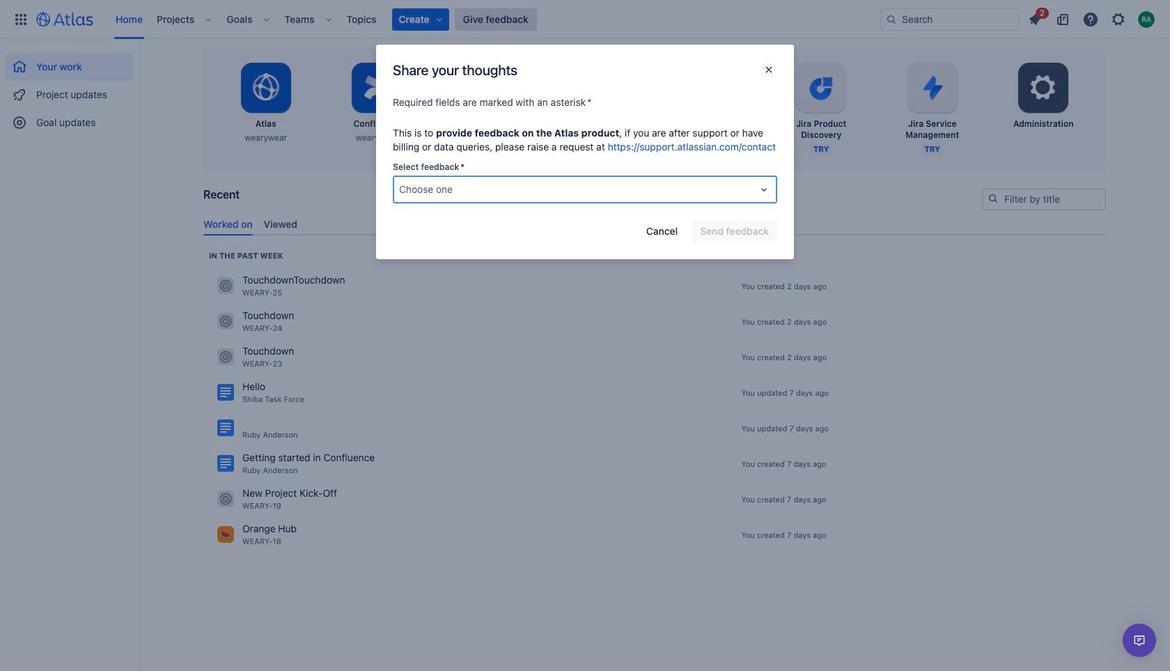 Task type: vqa. For each thing, say whether or not it's contained in the screenshot.
8 Mar
no



Task type: describe. For each thing, give the bounding box(es) containing it.
settings image
[[1027, 71, 1061, 105]]

top element
[[8, 0, 881, 39]]

Search field
[[881, 8, 1020, 30]]

search image
[[886, 14, 898, 25]]

2 confluence image from the top
[[217, 455, 234, 472]]

open intercom messenger image
[[1132, 632, 1148, 649]]

confluence image
[[217, 384, 234, 401]]

3 townsquare image from the top
[[217, 526, 234, 543]]

search image
[[988, 193, 999, 204]]

2 townsquare image from the top
[[217, 349, 234, 365]]



Task type: locate. For each thing, give the bounding box(es) containing it.
close modal image
[[761, 61, 778, 78]]

group
[[6, 39, 134, 141]]

tab list
[[198, 212, 1112, 235]]

0 vertical spatial townsquare image
[[217, 313, 234, 330]]

1 confluence image from the top
[[217, 420, 234, 436]]

0 vertical spatial confluence image
[[217, 420, 234, 436]]

1 townsquare image from the top
[[217, 313, 234, 330]]

help image
[[1083, 11, 1100, 28]]

None text field
[[399, 183, 402, 197]]

None search field
[[881, 8, 1020, 30]]

townsquare image
[[217, 278, 234, 294], [217, 491, 234, 508], [217, 526, 234, 543]]

banner
[[0, 0, 1171, 39]]

heading
[[209, 250, 283, 261]]

1 vertical spatial townsquare image
[[217, 349, 234, 365]]

open image
[[756, 181, 773, 198]]

confluence image
[[217, 420, 234, 436], [217, 455, 234, 472]]

1 townsquare image from the top
[[217, 278, 234, 294]]

1 vertical spatial townsquare image
[[217, 491, 234, 508]]

townsquare image
[[217, 313, 234, 330], [217, 349, 234, 365]]

2 townsquare image from the top
[[217, 491, 234, 508]]

Filter by title field
[[984, 190, 1105, 209]]

0 vertical spatial townsquare image
[[217, 278, 234, 294]]

1 vertical spatial confluence image
[[217, 455, 234, 472]]

2 vertical spatial townsquare image
[[217, 526, 234, 543]]



